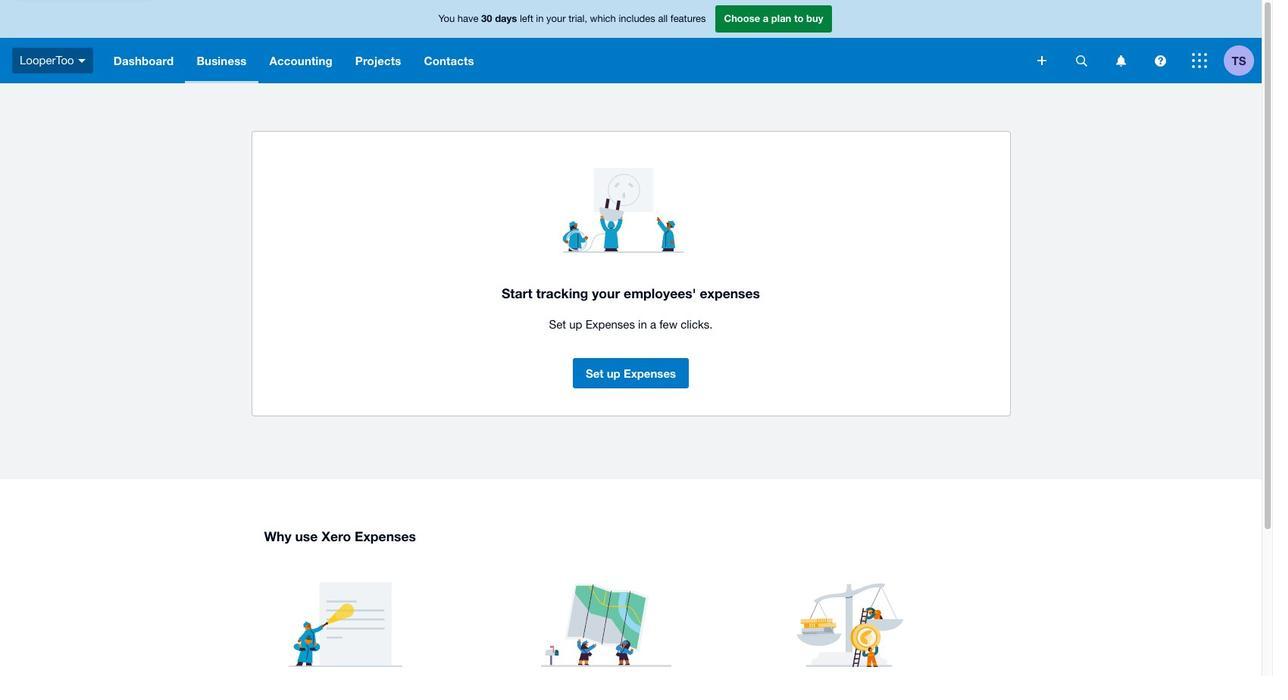 Task type: describe. For each thing, give the bounding box(es) containing it.
up for set up expenses in a few clicks.
[[569, 318, 582, 331]]

dashboard
[[113, 54, 174, 67]]

expenses for set up expenses in a few clicks.
[[586, 318, 635, 331]]

projects button
[[344, 38, 413, 83]]

few
[[659, 318, 678, 331]]

choose
[[724, 12, 760, 24]]

in inside you have 30 days left in your trial, which includes all features
[[536, 13, 544, 24]]

accounting
[[269, 54, 332, 67]]

why use xero expenses
[[264, 529, 416, 545]]

contacts
[[424, 54, 474, 67]]

features
[[670, 13, 706, 24]]

expenses for set up expenses
[[624, 367, 676, 380]]

plan
[[771, 12, 791, 24]]

1 vertical spatial a
[[650, 318, 656, 331]]

2 horizontal spatial svg image
[[1192, 53, 1207, 68]]

loopertoo button
[[0, 38, 102, 83]]

all
[[658, 13, 668, 24]]

start
[[502, 285, 532, 301]]

ts button
[[1224, 38, 1262, 83]]

left
[[520, 13, 533, 24]]

accounting button
[[258, 38, 344, 83]]

start tracking your employees' expenses
[[502, 285, 760, 301]]

employees'
[[624, 285, 696, 301]]

projects
[[355, 54, 401, 67]]



Task type: locate. For each thing, give the bounding box(es) containing it.
expenses down 'few'
[[624, 367, 676, 380]]

2 svg image from the left
[[1116, 55, 1126, 66]]

1 vertical spatial in
[[638, 318, 647, 331]]

in
[[536, 13, 544, 24], [638, 318, 647, 331]]

tracking
[[536, 285, 588, 301]]

0 horizontal spatial up
[[569, 318, 582, 331]]

trial,
[[569, 13, 587, 24]]

days
[[495, 12, 517, 24]]

why
[[264, 529, 291, 545]]

0 horizontal spatial a
[[650, 318, 656, 331]]

2 vertical spatial expenses
[[355, 529, 416, 545]]

banner
[[0, 0, 1262, 83]]

set up expenses button
[[573, 359, 689, 389]]

1 horizontal spatial svg image
[[1037, 56, 1047, 65]]

0 horizontal spatial svg image
[[1076, 55, 1087, 66]]

your
[[546, 13, 566, 24], [592, 285, 620, 301]]

1 vertical spatial expenses
[[624, 367, 676, 380]]

0 vertical spatial in
[[536, 13, 544, 24]]

svg image
[[1192, 53, 1207, 68], [1037, 56, 1047, 65], [78, 59, 85, 63]]

set for set up expenses in a few clicks.
[[549, 318, 566, 331]]

0 vertical spatial up
[[569, 318, 582, 331]]

buy
[[806, 12, 823, 24]]

expenses inside button
[[624, 367, 676, 380]]

your inside you have 30 days left in your trial, which includes all features
[[546, 13, 566, 24]]

up down set up expenses in a few clicks.
[[607, 367, 620, 380]]

set down set up expenses in a few clicks.
[[586, 367, 604, 380]]

a left plan
[[763, 12, 769, 24]]

1 horizontal spatial in
[[638, 318, 647, 331]]

0 horizontal spatial your
[[546, 13, 566, 24]]

set down tracking
[[549, 318, 566, 331]]

loopertoo
[[20, 54, 74, 66]]

use
[[295, 529, 318, 545]]

a left 'few'
[[650, 318, 656, 331]]

choose a plan to buy
[[724, 12, 823, 24]]

1 horizontal spatial svg image
[[1116, 55, 1126, 66]]

to
[[794, 12, 804, 24]]

expenses
[[586, 318, 635, 331], [624, 367, 676, 380], [355, 529, 416, 545]]

which
[[590, 13, 616, 24]]

1 horizontal spatial up
[[607, 367, 620, 380]]

set up expenses in a few clicks.
[[549, 318, 713, 331]]

0 vertical spatial expenses
[[586, 318, 635, 331]]

1 horizontal spatial your
[[592, 285, 620, 301]]

business button
[[185, 38, 258, 83]]

your up set up expenses in a few clicks.
[[592, 285, 620, 301]]

ts
[[1232, 53, 1246, 67]]

up
[[569, 318, 582, 331], [607, 367, 620, 380]]

you
[[438, 13, 455, 24]]

1 vertical spatial up
[[607, 367, 620, 380]]

0 horizontal spatial in
[[536, 13, 544, 24]]

1 horizontal spatial a
[[763, 12, 769, 24]]

set for set up expenses
[[586, 367, 604, 380]]

2 horizontal spatial svg image
[[1155, 55, 1166, 66]]

1 svg image from the left
[[1076, 55, 1087, 66]]

1 horizontal spatial set
[[586, 367, 604, 380]]

0 vertical spatial a
[[763, 12, 769, 24]]

svg image
[[1076, 55, 1087, 66], [1116, 55, 1126, 66], [1155, 55, 1166, 66]]

1 vertical spatial set
[[586, 367, 604, 380]]

in right left
[[536, 13, 544, 24]]

up down tracking
[[569, 318, 582, 331]]

have
[[458, 13, 479, 24]]

0 vertical spatial set
[[549, 318, 566, 331]]

expenses down start tracking your employees' expenses
[[586, 318, 635, 331]]

a inside banner
[[763, 12, 769, 24]]

set inside button
[[586, 367, 604, 380]]

0 vertical spatial your
[[546, 13, 566, 24]]

business
[[197, 54, 247, 67]]

3 svg image from the left
[[1155, 55, 1166, 66]]

svg image inside the loopertoo popup button
[[78, 59, 85, 63]]

up inside button
[[607, 367, 620, 380]]

your left trial,
[[546, 13, 566, 24]]

0 horizontal spatial svg image
[[78, 59, 85, 63]]

clicks.
[[681, 318, 713, 331]]

30
[[481, 12, 492, 24]]

up for set up expenses
[[607, 367, 620, 380]]

xero
[[321, 529, 351, 545]]

expenses right xero on the bottom of page
[[355, 529, 416, 545]]

in left 'few'
[[638, 318, 647, 331]]

set up expenses
[[586, 367, 676, 380]]

contacts button
[[413, 38, 485, 83]]

you have 30 days left in your trial, which includes all features
[[438, 12, 706, 24]]

banner containing ts
[[0, 0, 1262, 83]]

a
[[763, 12, 769, 24], [650, 318, 656, 331]]

expenses
[[700, 285, 760, 301]]

1 vertical spatial your
[[592, 285, 620, 301]]

includes
[[619, 13, 655, 24]]

dashboard link
[[102, 38, 185, 83]]

set
[[549, 318, 566, 331], [586, 367, 604, 380]]

0 horizontal spatial set
[[549, 318, 566, 331]]



Task type: vqa. For each thing, say whether or not it's contained in the screenshot.
3rd Delete line item image from the top
no



